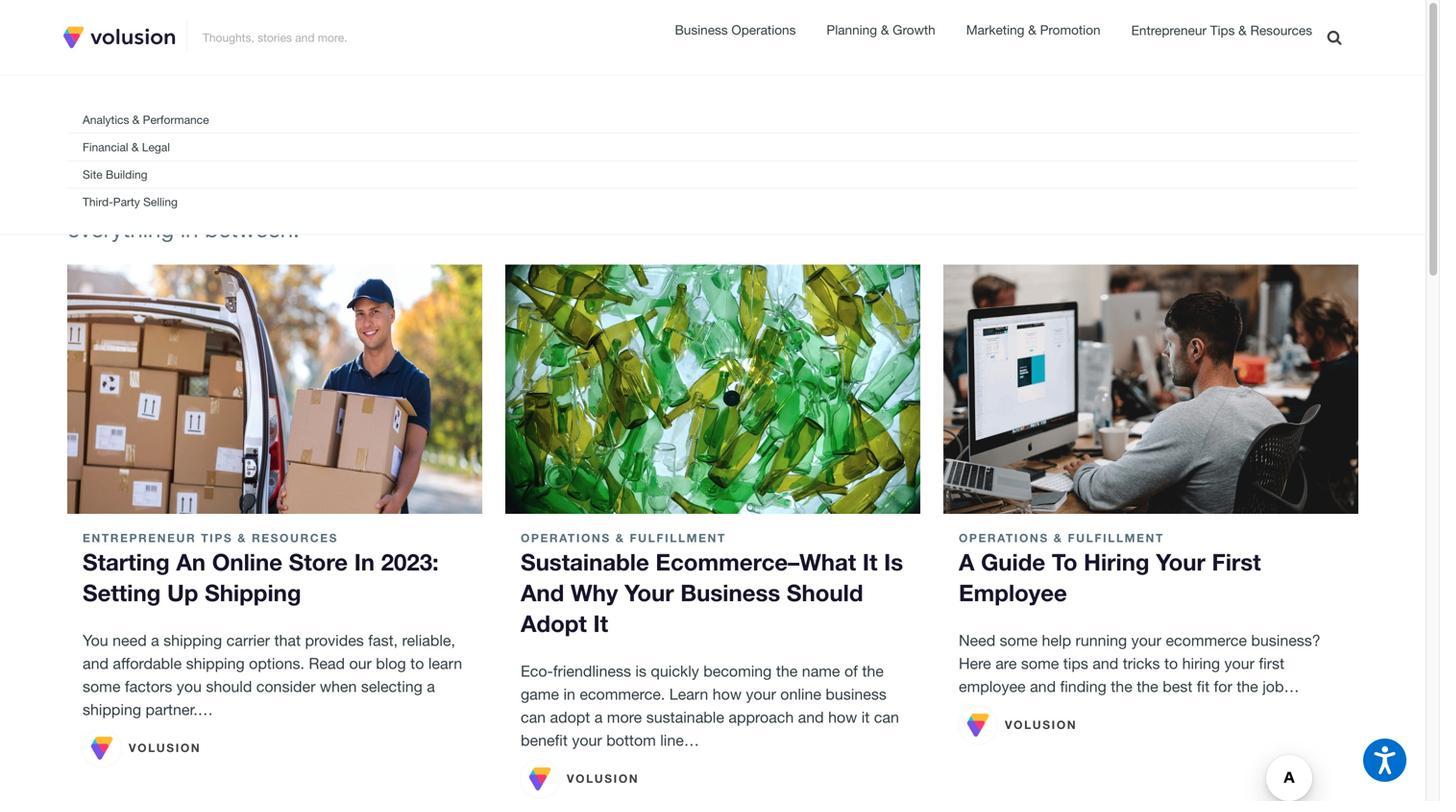 Task type: locate. For each thing, give the bounding box(es) containing it.
resources up store
[[252, 531, 338, 545]]

1 horizontal spatial our
[[807, 189, 840, 216]]

1 horizontal spatial can
[[874, 709, 899, 727]]

1 vertical spatial volusion
[[129, 742, 201, 755]]

can
[[521, 709, 546, 727], [874, 709, 899, 727]]

lot
[[525, 189, 551, 216]]

shipping up you
[[164, 632, 222, 650]]

1 vertical spatial in
[[354, 548, 375, 575]]

in left 2023:
[[354, 548, 375, 575]]

& for marketing & promotion
[[1028, 22, 1037, 37]]

blog
[[376, 655, 406, 673]]

fulfillment up involves
[[368, 112, 598, 167]]

volusion down the finding
[[1005, 718, 1077, 732]]

business
[[675, 22, 728, 37], [681, 579, 780, 606]]

payments,
[[1044, 189, 1151, 216]]

read
[[746, 189, 800, 216], [309, 655, 345, 673]]

building
[[106, 168, 148, 181]]

an up up on the left of the page
[[176, 548, 206, 575]]

& for operations & fulfillment a guide to hiring your first employee
[[1054, 531, 1063, 545]]

the
[[776, 663, 798, 680], [862, 663, 884, 680], [1111, 678, 1133, 696], [1137, 678, 1159, 696], [1237, 678, 1259, 696]]

1 vertical spatial how
[[828, 709, 857, 727]]

and down you
[[83, 655, 109, 673]]

volusion link down partner.…
[[83, 729, 201, 768]]

becoming
[[704, 663, 772, 680]]

marketing & promotion link
[[966, 20, 1101, 42]]

0 vertical spatial shipping
[[164, 632, 222, 650]]

up
[[167, 579, 198, 606]]

operations inside "operations & fulfillment sustainable ecommerce–what it is and why your business should adopt it"
[[521, 531, 611, 545]]

0 horizontal spatial in
[[180, 215, 198, 242]]

0 horizontal spatial of
[[557, 189, 577, 216]]

site building link
[[83, 168, 148, 181]]

to
[[1052, 548, 1078, 575], [410, 655, 424, 673], [1165, 655, 1178, 673]]

in
[[180, 215, 198, 242], [354, 548, 375, 575], [564, 686, 575, 704]]

a down the learn
[[427, 678, 435, 696]]

financial
[[83, 140, 128, 154]]

and up adopt
[[521, 579, 564, 606]]

some down help
[[1021, 655, 1059, 673]]

our left the 'posts'
[[807, 189, 840, 216]]

in left between.
[[180, 215, 198, 242]]

volusion
[[1005, 718, 1077, 732], [129, 742, 201, 755], [567, 772, 639, 786]]

0 horizontal spatial volusion link
[[83, 729, 201, 768]]

business operations link
[[675, 20, 796, 42]]

0 horizontal spatial can
[[521, 709, 546, 727]]

0 vertical spatial it
[[863, 548, 878, 575]]

partner.…
[[146, 701, 213, 719]]

1 vertical spatial business
[[681, 579, 780, 606]]

fulfillment for operations & fulfillment sustainable ecommerce–what it is and why your business should adopt it
[[630, 531, 726, 545]]

1 horizontal spatial volusion link
[[521, 760, 639, 799]]

1 vertical spatial our
[[349, 655, 372, 673]]

fulfillment inside "operations & fulfillment sustainable ecommerce–what it is and why your business should adopt it"
[[630, 531, 726, 545]]

2 vertical spatial in
[[564, 686, 575, 704]]

1 horizontal spatial business
[[826, 686, 887, 704]]

moving
[[584, 189, 659, 216]]

a guide to hiring your first employee image
[[944, 265, 1359, 514]]

can down "game"
[[521, 709, 546, 727]]

1 vertical spatial shipping
[[186, 655, 245, 673]]

0 vertical spatial how
[[713, 686, 742, 704]]

volusion down partner.…
[[129, 742, 201, 755]]

ecommerce
[[191, 189, 313, 216], [1166, 632, 1247, 650]]

and right packing,
[[1252, 189, 1291, 216]]

a left more
[[595, 709, 603, 727]]

resources for entrepreneur tips & resources starting an online store in 2023: setting up shipping
[[252, 531, 338, 545]]

0 vertical spatial business
[[319, 189, 410, 216]]

0 horizontal spatial read
[[309, 655, 345, 673]]

read inside running an ecommerce business involves a lot of moving pieces. read our posts on shipping, payments, packing, and everything in between.
[[746, 189, 800, 216]]

operations for operations & fulfillment
[[67, 112, 311, 167]]

of for lot
[[557, 189, 577, 216]]

to inside operations & fulfillment a guide to hiring your first employee
[[1052, 548, 1078, 575]]

1 horizontal spatial in
[[354, 548, 375, 575]]

resources left search icon
[[1251, 22, 1313, 38]]

1 horizontal spatial volusion
[[567, 772, 639, 786]]

thoughts,
[[203, 31, 254, 44]]

1 horizontal spatial your
[[1156, 548, 1206, 575]]

on
[[911, 189, 937, 216]]

1 horizontal spatial it
[[863, 548, 878, 575]]

performance
[[143, 113, 209, 126]]

tips
[[1210, 22, 1235, 38], [201, 531, 233, 545]]

game
[[521, 686, 559, 704]]

2 horizontal spatial volusion
[[1005, 718, 1077, 732]]

in up the adopt
[[564, 686, 575, 704]]

0 horizontal spatial fulfillment
[[368, 112, 598, 167]]

an inside entrepreneur tips & resources starting an online store in 2023: setting up shipping
[[176, 548, 206, 575]]

of inside running an ecommerce business involves a lot of moving pieces. read our posts on shipping, payments, packing, and everything in between.
[[557, 189, 577, 216]]

0 horizontal spatial tips
[[201, 531, 233, 545]]

a
[[506, 189, 519, 216], [151, 632, 159, 650], [427, 678, 435, 696], [595, 709, 603, 727]]

analytics
[[83, 113, 129, 126]]

fulfillment up hiring
[[1068, 531, 1165, 545]]

0 vertical spatial tips
[[1210, 22, 1235, 38]]

some up are
[[1000, 632, 1038, 650]]

entrepreneur
[[1132, 22, 1207, 38], [83, 531, 196, 545]]

business down operations & fulfillment
[[319, 189, 410, 216]]

read right pieces.
[[746, 189, 800, 216]]

it down why
[[593, 609, 608, 637]]

0 vertical spatial in
[[180, 215, 198, 242]]

1 horizontal spatial read
[[746, 189, 800, 216]]

to right guide
[[1052, 548, 1078, 575]]

2 can from the left
[[874, 709, 899, 727]]

affordable
[[113, 655, 182, 673]]

site
[[83, 168, 102, 181]]

job…
[[1263, 678, 1300, 696]]

0 vertical spatial read
[[746, 189, 800, 216]]

business up it
[[826, 686, 887, 704]]

analytics & performance
[[83, 113, 209, 126]]

an inside running an ecommerce business involves a lot of moving pieces. read our posts on shipping, payments, packing, and everything in between.
[[159, 189, 184, 216]]

between.
[[205, 215, 300, 242]]

& inside operations & fulfillment a guide to hiring your first employee
[[1054, 531, 1063, 545]]

shipping up "should"
[[186, 655, 245, 673]]

& for analytics & performance
[[132, 113, 140, 126]]

some down you
[[83, 678, 121, 696]]

here
[[959, 655, 991, 673]]

to up best
[[1165, 655, 1178, 673]]

2 horizontal spatial to
[[1165, 655, 1178, 673]]

0 horizontal spatial business
[[319, 189, 410, 216]]

ecommerce up the hiring in the bottom of the page
[[1166, 632, 1247, 650]]

and down 'online'
[[798, 709, 824, 727]]

how
[[713, 686, 742, 704], [828, 709, 857, 727]]

your up approach
[[746, 686, 776, 704]]

an right party
[[159, 189, 184, 216]]

your left first
[[1156, 548, 1206, 575]]

tips
[[1063, 655, 1089, 673]]

2 vertical spatial shipping
[[83, 701, 141, 719]]

stories
[[258, 31, 292, 44]]

can right it
[[874, 709, 899, 727]]

a left 'lot'
[[506, 189, 519, 216]]

consider
[[256, 678, 316, 696]]

0 horizontal spatial volusion
[[129, 742, 201, 755]]

1 vertical spatial an
[[176, 548, 206, 575]]

our left the blog
[[349, 655, 372, 673]]

volusion down bottom
[[567, 772, 639, 786]]

fulfillment for operations & fulfillment
[[368, 112, 598, 167]]

to down reliable,
[[410, 655, 424, 673]]

volusion link down benefit
[[521, 760, 639, 799]]

1 vertical spatial it
[[593, 609, 608, 637]]

0 horizontal spatial your
[[625, 579, 674, 606]]

financial & legal
[[83, 140, 170, 154]]

site building
[[83, 168, 148, 181]]

0 vertical spatial your
[[1156, 548, 1206, 575]]

1 vertical spatial tips
[[201, 531, 233, 545]]

fulfillment up ecommerce–what
[[630, 531, 726, 545]]

2 vertical spatial some
[[83, 678, 121, 696]]

financial & legal link
[[83, 140, 170, 154]]

in inside entrepreneur tips & resources starting an online store in 2023: setting up shipping
[[354, 548, 375, 575]]

store
[[289, 548, 348, 575]]

of inside 'eco-friendliness is quickly becoming the name of the game in ecommerce. learn how your online business can adopt a more sustainable approach and how it can benefit your bottom line…'
[[845, 663, 858, 680]]

fit
[[1197, 678, 1210, 696]]

1 vertical spatial some
[[1021, 655, 1059, 673]]

ecommerce right 'selling'
[[191, 189, 313, 216]]

1 horizontal spatial of
[[845, 663, 858, 680]]

1 vertical spatial your
[[625, 579, 674, 606]]

it left is on the right bottom
[[863, 548, 878, 575]]

1 horizontal spatial ecommerce
[[1166, 632, 1247, 650]]

0 vertical spatial resources
[[1251, 22, 1313, 38]]

business inside running an ecommerce business involves a lot of moving pieces. read our posts on shipping, payments, packing, and everything in between.
[[319, 189, 410, 216]]

1 horizontal spatial resources
[[1251, 22, 1313, 38]]

learn
[[669, 686, 708, 704]]

third-party selling
[[83, 195, 178, 209]]

resources inside entrepreneur tips & resources starting an online store in 2023: setting up shipping
[[252, 531, 338, 545]]

running
[[1076, 632, 1127, 650]]

0 vertical spatial of
[[557, 189, 577, 216]]

search image
[[1328, 30, 1342, 45]]

your right why
[[625, 579, 674, 606]]

0 vertical spatial our
[[807, 189, 840, 216]]

1 horizontal spatial how
[[828, 709, 857, 727]]

should
[[787, 579, 863, 606]]

1 vertical spatial read
[[309, 655, 345, 673]]

entrepreneur for entrepreneur tips & resources starting an online store in 2023: setting up shipping
[[83, 531, 196, 545]]

1 horizontal spatial entrepreneur
[[1132, 22, 1207, 38]]

0 horizontal spatial ecommerce
[[191, 189, 313, 216]]

1 vertical spatial entrepreneur
[[83, 531, 196, 545]]

1 horizontal spatial to
[[1052, 548, 1078, 575]]

of for name
[[845, 663, 858, 680]]

0 horizontal spatial entrepreneur
[[83, 531, 196, 545]]

0 vertical spatial ecommerce
[[191, 189, 313, 216]]

1 horizontal spatial tips
[[1210, 22, 1235, 38]]

fast,
[[368, 632, 398, 650]]

ecommerce inside running an ecommerce business involves a lot of moving pieces. read our posts on shipping, payments, packing, and everything in between.
[[191, 189, 313, 216]]

volusion link for a guide to hiring your first employee
[[959, 706, 1077, 745]]

planning
[[827, 22, 877, 37]]

& inside 'link'
[[881, 22, 889, 37]]

0 vertical spatial entrepreneur
[[1132, 22, 1207, 38]]

& for planning & growth
[[881, 22, 889, 37]]

0 horizontal spatial our
[[349, 655, 372, 673]]

2 vertical spatial volusion
[[567, 772, 639, 786]]

0 vertical spatial volusion
[[1005, 718, 1077, 732]]

shipping down factors
[[83, 701, 141, 719]]

friendliness
[[553, 663, 631, 680]]

& inside "operations & fulfillment sustainable ecommerce–what it is and why your business should adopt it"
[[616, 531, 625, 545]]

volusion for sustainable ecommerce–what it is and why your business should adopt it
[[567, 772, 639, 786]]

entrepreneur inside entrepreneur tips & resources starting an online store in 2023: setting up shipping
[[83, 531, 196, 545]]

2 horizontal spatial in
[[564, 686, 575, 704]]

sustainable
[[646, 709, 724, 727]]

1 vertical spatial ecommerce
[[1166, 632, 1247, 650]]

of right 'lot'
[[557, 189, 577, 216]]

operations inside operations & fulfillment a guide to hiring your first employee
[[959, 531, 1049, 545]]

posts
[[847, 189, 904, 216]]

fulfillment inside operations & fulfillment a guide to hiring your first employee
[[1068, 531, 1165, 545]]

0 vertical spatial an
[[159, 189, 184, 216]]

how left it
[[828, 709, 857, 727]]

volusion link
[[959, 706, 1077, 745], [83, 729, 201, 768], [521, 760, 639, 799]]

quickly
[[651, 663, 699, 680]]

tips inside entrepreneur tips & resources starting an online store in 2023: setting up shipping
[[201, 531, 233, 545]]

0 horizontal spatial to
[[410, 655, 424, 673]]

1 vertical spatial resources
[[252, 531, 338, 545]]

that
[[274, 632, 301, 650]]

volusion link down employee
[[959, 706, 1077, 745]]

how down becoming on the bottom of page
[[713, 686, 742, 704]]

hiring
[[1084, 548, 1150, 575]]

of right 'name'
[[845, 663, 858, 680]]

1 horizontal spatial fulfillment
[[630, 531, 726, 545]]

running an ecommerce business involves a lot of moving pieces. read our posts on shipping, payments, packing, and everything in between.
[[67, 189, 1291, 242]]

employee
[[959, 579, 1067, 606]]

finding
[[1060, 678, 1107, 696]]

starting
[[83, 548, 170, 575]]

your up tricks
[[1132, 632, 1162, 650]]

need some help running your ecommerce business? here are some tips and tricks to hiring your first employee and finding the the best fit for the job…
[[959, 632, 1321, 696]]

resources
[[1251, 22, 1313, 38], [252, 531, 338, 545]]

0 horizontal spatial it
[[593, 609, 608, 637]]

0 horizontal spatial resources
[[252, 531, 338, 545]]

&
[[881, 22, 889, 37], [1028, 22, 1037, 37], [1239, 22, 1247, 38], [323, 112, 355, 167], [132, 113, 140, 126], [132, 140, 139, 154], [238, 531, 247, 545], [616, 531, 625, 545], [1054, 531, 1063, 545]]

it
[[863, 548, 878, 575], [593, 609, 608, 637]]

of
[[557, 189, 577, 216], [845, 663, 858, 680]]

read down provides
[[309, 655, 345, 673]]

our
[[807, 189, 840, 216], [349, 655, 372, 673]]

fulfillment for operations & fulfillment a guide to hiring your first employee
[[1068, 531, 1165, 545]]

1 vertical spatial of
[[845, 663, 858, 680]]

2 horizontal spatial fulfillment
[[1068, 531, 1165, 545]]

1 vertical spatial business
[[826, 686, 887, 704]]

2 horizontal spatial volusion link
[[959, 706, 1077, 745]]



Task type: vqa. For each thing, say whether or not it's contained in the screenshot.
Volusion link associated with A Guide to Hiring Your First Employee
yes



Task type: describe. For each thing, give the bounding box(es) containing it.
growth
[[893, 22, 936, 37]]

entrepreneur tips & resources link
[[1132, 20, 1313, 42]]

operations & fulfillment
[[67, 112, 598, 167]]

volusion for a guide to hiring your first employee
[[1005, 718, 1077, 732]]

you
[[83, 632, 108, 650]]

are
[[996, 655, 1017, 673]]

our inside you need a shipping carrier that provides fast, reliable, and affordable shipping options. read our blog to learn some factors you should consider when selecting a shipping partner.…
[[349, 655, 372, 673]]

adopt
[[550, 709, 590, 727]]

open accessibe: accessibility options, statement and help image
[[1374, 746, 1396, 775]]

operations inside 'business operations' link
[[732, 22, 796, 37]]

0 vertical spatial some
[[1000, 632, 1038, 650]]

your inside "operations & fulfillment sustainable ecommerce–what it is and why your business should adopt it"
[[625, 579, 674, 606]]

business operations
[[675, 22, 796, 37]]

& for operations & fulfillment
[[323, 112, 355, 167]]

party
[[113, 195, 140, 209]]

adopt
[[521, 609, 587, 637]]

& inside entrepreneur tips & resources starting an online store in 2023: setting up shipping
[[238, 531, 247, 545]]

packing,
[[1158, 189, 1246, 216]]

marketing & promotion
[[966, 22, 1101, 37]]

planning & growth
[[827, 22, 936, 37]]

first
[[1259, 655, 1285, 673]]

your inside operations & fulfillment a guide to hiring your first employee
[[1156, 548, 1206, 575]]

why
[[571, 579, 618, 606]]

first
[[1212, 548, 1261, 575]]

online
[[212, 548, 282, 575]]

guide
[[981, 548, 1046, 575]]

operations for operations & fulfillment sustainable ecommerce–what it is and why your business should adopt it
[[521, 531, 611, 545]]

should
[[206, 678, 252, 696]]

to inside you need a shipping carrier that provides fast, reliable, and affordable shipping options. read our blog to learn some factors you should consider when selecting a shipping partner.…
[[410, 655, 424, 673]]

tips for entrepreneur tips & resources
[[1210, 22, 1235, 38]]

analytics & performance link
[[83, 113, 209, 126]]

more.
[[318, 31, 347, 44]]

line…
[[660, 732, 699, 750]]

starting an online store in 2023: setting up shipping image
[[67, 265, 482, 514]]

resources for entrepreneur tips & resources
[[1251, 22, 1313, 38]]

entrepreneur tips & resources
[[1132, 22, 1313, 38]]

planning & growth link
[[827, 20, 936, 42]]

sustainable ecommerce–what it is and why your business should adopt it image
[[505, 265, 921, 514]]

learn
[[428, 655, 462, 673]]

0 horizontal spatial how
[[713, 686, 742, 704]]

and inside you need a shipping carrier that provides fast, reliable, and affordable shipping options. read our blog to learn some factors you should consider when selecting a shipping partner.…
[[83, 655, 109, 673]]

0 vertical spatial business
[[675, 22, 728, 37]]

and left the finding
[[1030, 678, 1056, 696]]

is
[[636, 663, 647, 680]]

shipping,
[[943, 189, 1037, 216]]

1 can from the left
[[521, 709, 546, 727]]

legal
[[142, 140, 170, 154]]

running
[[67, 189, 153, 216]]

pieces.
[[666, 189, 740, 216]]

operations & fulfillment a guide to hiring your first employee
[[959, 531, 1261, 606]]

options.
[[249, 655, 305, 673]]

third-
[[83, 195, 113, 209]]

a inside running an ecommerce business involves a lot of moving pieces. read our posts on shipping, payments, packing, and everything in between.
[[506, 189, 519, 216]]

eco-
[[521, 663, 553, 680]]

ecommerce inside need some help running your ecommerce business? here are some tips and tricks to hiring your first employee and finding the the best fit for the job…
[[1166, 632, 1247, 650]]

ecommerce–what
[[656, 548, 856, 575]]

benefit
[[521, 732, 568, 750]]

a
[[959, 548, 975, 575]]

online
[[781, 686, 822, 704]]

a inside 'eco-friendliness is quickly becoming the name of the game in ecommerce. learn how your online business can adopt a more sustainable approach and how it can benefit your bottom line…'
[[595, 709, 603, 727]]

& for financial & legal
[[132, 140, 139, 154]]

entrepreneur for entrepreneur tips & resources
[[1132, 22, 1207, 38]]

volusion link for starting an online store in 2023: setting up shipping
[[83, 729, 201, 768]]

volusion for starting an online store in 2023: setting up shipping
[[129, 742, 201, 755]]

a up the affordable
[[151, 632, 159, 650]]

marketing
[[966, 22, 1025, 37]]

hiring
[[1183, 655, 1220, 673]]

setting
[[83, 579, 161, 606]]

business inside "operations & fulfillment sustainable ecommerce–what it is and why your business should adopt it"
[[681, 579, 780, 606]]

ecommerce.
[[580, 686, 665, 704]]

eco-friendliness is quickly becoming the name of the game in ecommerce. learn how your online business can adopt a more sustainable approach and how it can benefit your bottom line…
[[521, 663, 899, 750]]

business inside 'eco-friendliness is quickly becoming the name of the game in ecommerce. learn how your online business can adopt a more sustainable approach and how it can benefit your bottom line…'
[[826, 686, 887, 704]]

operations & fulfillment sustainable ecommerce–what it is and why your business should adopt it
[[521, 531, 903, 637]]

more
[[607, 709, 642, 727]]

some inside you need a shipping carrier that provides fast, reliable, and affordable shipping options. read our blog to learn some factors you should consider when selecting a shipping partner.…
[[83, 678, 121, 696]]

and inside running an ecommerce business involves a lot of moving pieces. read our posts on shipping, payments, packing, and everything in between.
[[1252, 189, 1291, 216]]

factors
[[125, 678, 172, 696]]

operations for operations & fulfillment a guide to hiring your first employee
[[959, 531, 1049, 545]]

volusion link for sustainable ecommerce–what it is and why your business should adopt it
[[521, 760, 639, 799]]

need
[[959, 632, 996, 650]]

and inside "operations & fulfillment sustainable ecommerce–what it is and why your business should adopt it"
[[521, 579, 564, 606]]

you need a shipping carrier that provides fast, reliable, and affordable shipping options. read our blog to learn some factors you should consider when selecting a shipping partner.…
[[83, 632, 462, 719]]

entrepreneur tips & resources starting an online store in 2023: setting up shipping
[[83, 531, 439, 606]]

selecting
[[361, 678, 423, 696]]

everything
[[67, 215, 174, 242]]

it
[[862, 709, 870, 727]]

and inside 'eco-friendliness is quickly becoming the name of the game in ecommerce. learn how your online business can adopt a more sustainable approach and how it can benefit your bottom line…'
[[798, 709, 824, 727]]

reliable,
[[402, 632, 455, 650]]

third-party selling link
[[83, 195, 178, 209]]

and down 'running'
[[1093, 655, 1119, 673]]

carrier
[[226, 632, 270, 650]]

shipping
[[205, 579, 301, 606]]

our inside running an ecommerce business involves a lot of moving pieces. read our posts on shipping, payments, packing, and everything in between.
[[807, 189, 840, 216]]

when
[[320, 678, 357, 696]]

sustainable
[[521, 548, 649, 575]]

read inside you need a shipping carrier that provides fast, reliable, and affordable shipping options. read our blog to learn some factors you should consider when selecting a shipping partner.…
[[309, 655, 345, 673]]

your up for
[[1225, 655, 1255, 673]]

business?
[[1251, 632, 1321, 650]]

best
[[1163, 678, 1193, 696]]

your down the adopt
[[572, 732, 602, 750]]

and left more.
[[295, 31, 315, 44]]

bottom
[[607, 732, 656, 750]]

approach
[[729, 709, 794, 727]]

name
[[802, 663, 840, 680]]

in inside 'eco-friendliness is quickly becoming the name of the game in ecommerce. learn how your online business can adopt a more sustainable approach and how it can benefit your bottom line…'
[[564, 686, 575, 704]]

employee
[[959, 678, 1026, 696]]

2023:
[[381, 548, 439, 575]]

need
[[113, 632, 147, 650]]

involves
[[417, 189, 500, 216]]

& for operations & fulfillment sustainable ecommerce–what it is and why your business should adopt it
[[616, 531, 625, 545]]

thoughts, stories and more.
[[203, 31, 347, 44]]

tips for entrepreneur tips & resources starting an online store in 2023: setting up shipping
[[201, 531, 233, 545]]

to inside need some help running your ecommerce business? here are some tips and tricks to hiring your first employee and finding the the best fit for the job…
[[1165, 655, 1178, 673]]

provides
[[305, 632, 364, 650]]

selling
[[143, 195, 178, 209]]

help
[[1042, 632, 1071, 650]]

in inside running an ecommerce business involves a lot of moving pieces. read our posts on shipping, payments, packing, and everything in between.
[[180, 215, 198, 242]]



